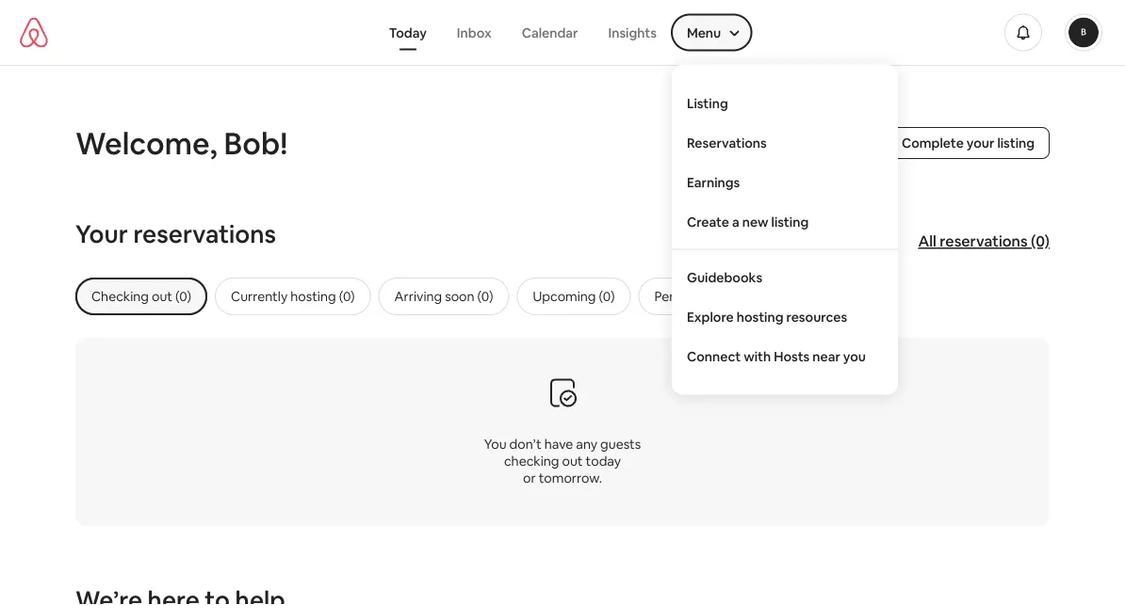 Task type: vqa. For each thing, say whether or not it's contained in the screenshot.
the bottommost Shared
no



Task type: describe. For each thing, give the bounding box(es) containing it.
all
[[918, 232, 936, 251]]

don't
[[509, 436, 542, 453]]

menu
[[687, 24, 721, 41]]

out (0)
[[152, 288, 191, 305]]

bob!
[[224, 123, 288, 163]]

calendar
[[522, 24, 578, 41]]

welcome,
[[75, 123, 217, 163]]

or tomorrow.
[[523, 470, 602, 487]]

menu button
[[672, 15, 751, 50]]

create
[[687, 213, 729, 230]]

have
[[544, 436, 573, 453]]

soon (0)
[[445, 288, 493, 305]]

welcome, bob!
[[75, 123, 288, 163]]

a
[[732, 213, 739, 230]]

inbox
[[457, 24, 492, 41]]

resources
[[786, 309, 847, 326]]

reservations for your
[[133, 219, 276, 250]]

connect
[[687, 348, 741, 365]]

main navigation menu image
[[1069, 17, 1099, 48]]

arriving
[[394, 288, 442, 305]]

your
[[967, 135, 994, 152]]

listing link
[[672, 83, 898, 123]]

checking
[[504, 453, 559, 470]]

all reservations (0) link
[[909, 223, 1059, 261]]

explore hosting resources
[[687, 309, 847, 326]]

insights
[[608, 24, 657, 41]]

guests
[[600, 436, 641, 453]]

you
[[484, 436, 506, 453]]

upcoming
[[533, 288, 596, 305]]

create a new listing link
[[672, 202, 898, 242]]

menu group
[[672, 15, 751, 50]]

any
[[576, 436, 597, 453]]

0 vertical spatial (0)
[[1031, 232, 1050, 251]]

0 vertical spatial listing
[[997, 135, 1035, 152]]

hosting
[[737, 309, 783, 326]]

checking
[[91, 288, 149, 305]]

today link
[[374, 15, 442, 50]]

hosting (0)
[[290, 288, 355, 305]]

connect with hosts near you link
[[672, 337, 898, 376]]

insights link
[[593, 15, 672, 50]]

new
[[742, 213, 768, 230]]

out
[[562, 453, 583, 470]]

earnings link
[[672, 163, 898, 202]]

checking out (0)
[[91, 288, 191, 305]]

create a new listing
[[687, 213, 809, 230]]

upcoming (0)
[[533, 288, 615, 305]]



Task type: locate. For each thing, give the bounding box(es) containing it.
currently hosting (0)
[[231, 288, 355, 305]]

with
[[744, 348, 771, 365]]

reservation filters group
[[75, 278, 1087, 316]]

today
[[586, 453, 621, 470]]

reservations up out (0)
[[133, 219, 276, 250]]

your reservations
[[75, 219, 276, 250]]

reservations
[[133, 219, 276, 250], [940, 232, 1028, 251]]

pending review (0)
[[654, 288, 765, 305]]

currently
[[231, 288, 288, 305]]

earnings
[[687, 174, 740, 191]]

0 horizontal spatial reservations
[[133, 219, 276, 250]]

0 horizontal spatial listing
[[771, 213, 809, 230]]

reservations
[[687, 134, 767, 151]]

guidebooks link
[[672, 258, 898, 297]]

pending
[[654, 288, 704, 305]]

review (0)
[[707, 288, 765, 305]]

reservations for all
[[940, 232, 1028, 251]]

explore
[[687, 309, 734, 326]]

1 horizontal spatial listing
[[997, 135, 1035, 152]]

you
[[843, 348, 866, 365]]

you don't have any guests checking out today or tomorrow.
[[484, 436, 641, 487]]

explore hosting resources link
[[672, 297, 898, 337]]

reservations link
[[672, 123, 898, 163]]

(0)
[[1031, 232, 1050, 251], [599, 288, 615, 305]]

listing right your
[[997, 135, 1035, 152]]

hosts
[[774, 348, 810, 365]]

listing right new
[[771, 213, 809, 230]]

(0) inside reservation filters group
[[599, 288, 615, 305]]

1 horizontal spatial reservations
[[940, 232, 1028, 251]]

near
[[812, 348, 840, 365]]

arriving soon (0)
[[394, 288, 493, 305]]

reservations right all
[[940, 232, 1028, 251]]

listing
[[997, 135, 1035, 152], [771, 213, 809, 230]]

connect with hosts near you
[[687, 348, 866, 365]]

inbox link
[[442, 15, 507, 50]]

complete
[[902, 135, 964, 152]]

1 vertical spatial listing
[[771, 213, 809, 230]]

1 horizontal spatial (0)
[[1031, 232, 1050, 251]]

today
[[389, 24, 427, 41]]

0 horizontal spatial (0)
[[599, 288, 615, 305]]

guidebooks
[[687, 269, 762, 286]]

calendar link
[[507, 15, 593, 50]]

your
[[75, 219, 128, 250]]

all reservations (0)
[[918, 232, 1050, 251]]

complete your listing
[[902, 135, 1035, 152]]

1 vertical spatial (0)
[[599, 288, 615, 305]]

listing
[[687, 95, 728, 112]]

complete your listing link
[[887, 127, 1050, 159]]



